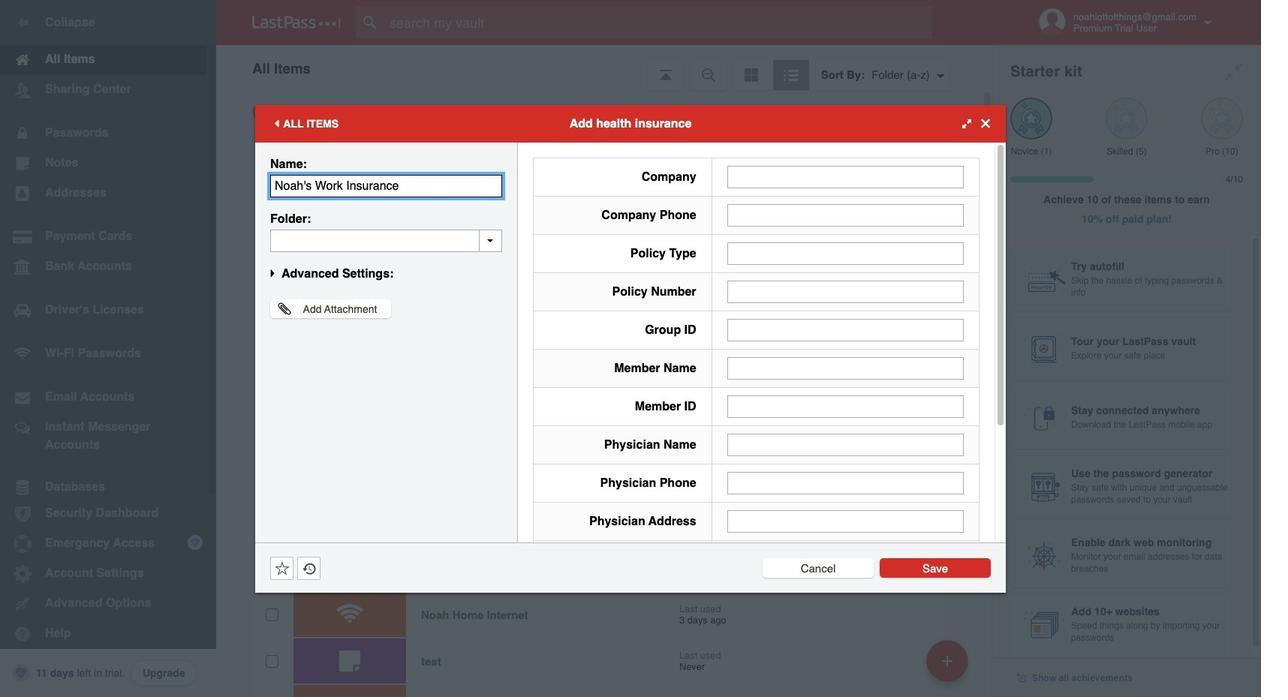 Task type: locate. For each thing, give the bounding box(es) containing it.
new item image
[[942, 656, 953, 666]]

None text field
[[270, 175, 502, 197], [727, 357, 964, 380], [727, 434, 964, 456], [727, 510, 964, 533], [270, 175, 502, 197], [727, 357, 964, 380], [727, 434, 964, 456], [727, 510, 964, 533]]

vault options navigation
[[216, 45, 993, 90]]

dialog
[[255, 105, 1006, 688]]

lastpass image
[[252, 16, 341, 29]]

main navigation navigation
[[0, 0, 216, 698]]

None text field
[[727, 166, 964, 188], [727, 204, 964, 226], [270, 229, 502, 252], [727, 242, 964, 265], [727, 280, 964, 303], [727, 319, 964, 341], [727, 395, 964, 418], [727, 472, 964, 495], [727, 166, 964, 188], [727, 204, 964, 226], [270, 229, 502, 252], [727, 242, 964, 265], [727, 280, 964, 303], [727, 319, 964, 341], [727, 395, 964, 418], [727, 472, 964, 495]]

Search search field
[[356, 6, 956, 39]]



Task type: describe. For each thing, give the bounding box(es) containing it.
new item navigation
[[921, 636, 978, 698]]

search my vault text field
[[356, 6, 956, 39]]



